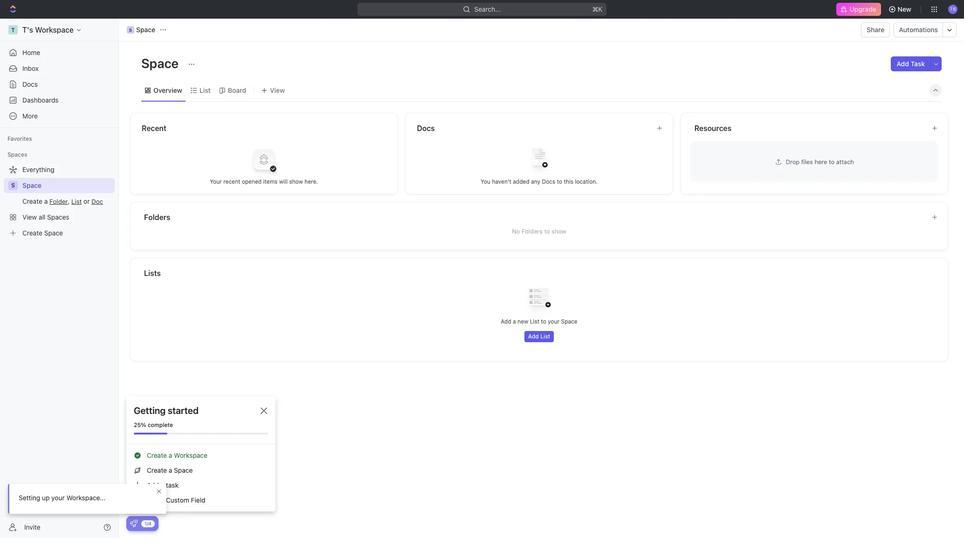 Task type: describe. For each thing, give the bounding box(es) containing it.
tb button
[[946, 2, 961, 17]]

create space link
[[4, 226, 113, 241]]

1 vertical spatial workspace
[[174, 452, 208, 460]]

t's workspace, , element
[[8, 25, 18, 35]]

home
[[22, 49, 40, 56]]

25%
[[134, 422, 146, 429]]

any
[[532, 178, 541, 185]]

overview link
[[152, 84, 182, 97]]

here
[[815, 158, 828, 165]]

to right here
[[830, 158, 835, 165]]

add for add task
[[897, 60, 910, 68]]

list right new
[[530, 318, 540, 325]]

custom
[[166, 496, 189, 504]]

home link
[[4, 45, 115, 60]]

haven't
[[492, 178, 512, 185]]

no recent items image
[[245, 141, 283, 178]]

to up add list
[[541, 318, 547, 325]]

board link
[[226, 84, 246, 97]]

started
[[168, 405, 199, 416]]

folder
[[50, 198, 68, 205]]

list link
[[198, 84, 211, 97]]

25% complete
[[134, 422, 173, 429]]

space, , element inside sidebar navigation
[[8, 181, 18, 190]]

add task
[[897, 60, 926, 68]]

inbox
[[22, 64, 39, 72]]

create for create a workspace
[[147, 452, 167, 460]]

tree inside sidebar navigation
[[4, 162, 115, 241]]

view button
[[258, 84, 288, 97]]

0 vertical spatial space, , element
[[127, 26, 134, 34]]

doc
[[92, 198, 103, 205]]

automations
[[900, 26, 939, 34]]

dashboards
[[22, 96, 59, 104]]

drop files here to attach
[[786, 158, 855, 165]]

or
[[84, 197, 90, 205]]

no most used docs image
[[521, 141, 558, 178]]

search...
[[475, 5, 501, 13]]

lists
[[144, 269, 161, 278]]

invite
[[24, 523, 40, 531]]

dashboards link
[[4, 93, 115, 108]]

no
[[512, 228, 520, 235]]

all
[[39, 213, 45, 221]]

files
[[802, 158, 814, 165]]

1 vertical spatial show
[[552, 228, 567, 235]]

everything
[[22, 166, 54, 174]]

location.
[[575, 178, 598, 185]]

added
[[513, 178, 530, 185]]

upgrade link
[[837, 3, 882, 16]]

t's
[[22, 26, 33, 34]]

this
[[564, 178, 574, 185]]

a for workspace
[[169, 452, 172, 460]]

field
[[191, 496, 206, 504]]

list button
[[71, 198, 82, 205]]

items
[[263, 178, 278, 185]]

will
[[279, 178, 288, 185]]

add for add list
[[529, 333, 539, 340]]

more
[[22, 112, 38, 120]]

up
[[42, 494, 50, 502]]

s space
[[129, 26, 155, 34]]

lists button
[[144, 268, 938, 279]]

attach
[[837, 158, 855, 165]]

view all spaces link
[[4, 210, 113, 225]]

recent
[[224, 178, 240, 185]]

list left board link
[[200, 86, 211, 94]]

2 vertical spatial docs
[[542, 178, 556, 185]]

create for create space
[[22, 229, 42, 237]]

list inside button
[[541, 333, 551, 340]]

upgrade
[[850, 5, 877, 13]]

add a custom field
[[147, 496, 206, 504]]

board
[[228, 86, 246, 94]]

add for add a new list to your space
[[501, 318, 512, 325]]

a for custom
[[161, 496, 164, 504]]

0 vertical spatial your
[[548, 318, 560, 325]]

docs inside 'link'
[[22, 80, 38, 88]]

tb
[[951, 6, 957, 12]]

view all spaces
[[22, 213, 69, 221]]

view button
[[258, 79, 288, 101]]

new
[[898, 5, 912, 13]]

workspace inside sidebar navigation
[[35, 26, 74, 34]]

add list
[[529, 333, 551, 340]]

folders button
[[144, 212, 925, 223]]

new button
[[885, 2, 918, 17]]

drop
[[786, 158, 800, 165]]

0 horizontal spatial show
[[289, 178, 303, 185]]

t's workspace
[[22, 26, 74, 34]]

more button
[[4, 109, 115, 124]]

folder button
[[50, 198, 68, 205]]

add a new list to your space
[[501, 318, 578, 325]]

a for space
[[169, 467, 172, 474]]

to down folders button
[[545, 228, 550, 235]]

opened
[[242, 178, 262, 185]]



Task type: vqa. For each thing, say whether or not it's contained in the screenshot.
S
yes



Task type: locate. For each thing, give the bounding box(es) containing it.
view left all
[[22, 213, 37, 221]]

add for add a task
[[147, 481, 159, 489]]

0 horizontal spatial docs
[[22, 80, 38, 88]]

create up the add a task
[[147, 467, 167, 474]]

s inside navigation
[[11, 182, 15, 189]]

a up task
[[169, 467, 172, 474]]

1 horizontal spatial s
[[129, 27, 132, 33]]

create for create a folder , list or doc
[[22, 197, 42, 205]]

add task button
[[892, 56, 931, 71]]

0 vertical spatial docs
[[22, 80, 38, 88]]

show right the 'will'
[[289, 178, 303, 185]]

list inside create a folder , list or doc
[[71, 198, 82, 205]]

task
[[166, 481, 179, 489]]

1 horizontal spatial your
[[548, 318, 560, 325]]

you haven't added any docs to this location.
[[481, 178, 598, 185]]

list
[[200, 86, 211, 94], [71, 198, 82, 205], [530, 318, 540, 325], [541, 333, 551, 340]]

0 vertical spatial s
[[129, 27, 132, 33]]

a down the add a task
[[161, 496, 164, 504]]

show down folders button
[[552, 228, 567, 235]]

space link
[[22, 178, 113, 193]]

your right the up
[[51, 494, 65, 502]]

add
[[897, 60, 910, 68], [501, 318, 512, 325], [529, 333, 539, 340], [147, 481, 159, 489], [147, 496, 159, 504]]

your
[[548, 318, 560, 325], [51, 494, 65, 502]]

a for folder
[[44, 197, 48, 205]]

list down add a new list to your space
[[541, 333, 551, 340]]

list right , at the top left of the page
[[71, 198, 82, 205]]

onboarding checklist button element
[[130, 520, 138, 528]]

your up add list
[[548, 318, 560, 325]]

favorites button
[[4, 133, 36, 145]]

add list button
[[525, 331, 554, 342]]

resources
[[695, 124, 732, 133]]

folders
[[144, 213, 170, 222], [522, 228, 543, 235]]

s
[[129, 27, 132, 33], [11, 182, 15, 189]]

favorites
[[7, 135, 32, 142]]

docs
[[22, 80, 38, 88], [417, 124, 435, 133], [542, 178, 556, 185]]

view for view
[[270, 86, 285, 94]]

tree
[[4, 162, 115, 241]]

create up create a space at the bottom left of page
[[147, 452, 167, 460]]

doc button
[[92, 198, 103, 205]]

0 vertical spatial show
[[289, 178, 303, 185]]

a inside navigation
[[44, 197, 48, 205]]

spaces
[[7, 151, 27, 158], [47, 213, 69, 221]]

a
[[44, 197, 48, 205], [513, 318, 516, 325], [169, 452, 172, 460], [169, 467, 172, 474], [161, 481, 164, 489], [161, 496, 164, 504]]

add down the add a task
[[147, 496, 159, 504]]

automations button
[[895, 23, 943, 37]]

recent
[[142, 124, 167, 133]]

your recent opened items will show here.
[[210, 178, 318, 185]]

getting started
[[134, 405, 199, 416]]

1 vertical spatial spaces
[[47, 213, 69, 221]]

spaces inside tree
[[47, 213, 69, 221]]

workspace up create a space at the bottom left of page
[[174, 452, 208, 460]]

1 horizontal spatial show
[[552, 228, 567, 235]]

create space
[[22, 229, 63, 237]]

s for s
[[11, 182, 15, 189]]

workspace
[[35, 26, 74, 34], [174, 452, 208, 460]]

getting
[[134, 405, 166, 416]]

1/4
[[145, 521, 152, 527]]

create a workspace
[[147, 452, 208, 460]]

0 horizontal spatial folders
[[144, 213, 170, 222]]

add left task
[[147, 481, 159, 489]]

add for add a custom field
[[147, 496, 159, 504]]

0 horizontal spatial space, , element
[[8, 181, 18, 190]]

0 vertical spatial workspace
[[35, 26, 74, 34]]

0 vertical spatial folders
[[144, 213, 170, 222]]

a left task
[[161, 481, 164, 489]]

inbox link
[[4, 61, 115, 76]]

a left folder button
[[44, 197, 48, 205]]

1 vertical spatial view
[[22, 213, 37, 221]]

1 horizontal spatial view
[[270, 86, 285, 94]]

everything link
[[4, 162, 113, 177]]

show
[[289, 178, 303, 185], [552, 228, 567, 235]]

resources button
[[695, 123, 925, 134]]

create up all
[[22, 197, 42, 205]]

close image
[[261, 408, 267, 414]]

here.
[[305, 178, 318, 185]]

1 horizontal spatial space, , element
[[127, 26, 134, 34]]

workspace up home link
[[35, 26, 74, 34]]

1 horizontal spatial folders
[[522, 228, 543, 235]]

1 horizontal spatial docs
[[417, 124, 435, 133]]

0 horizontal spatial workspace
[[35, 26, 74, 34]]

0 horizontal spatial view
[[22, 213, 37, 221]]

folders inside button
[[144, 213, 170, 222]]

share button
[[862, 22, 891, 37]]

your
[[210, 178, 222, 185]]

to
[[830, 158, 835, 165], [557, 178, 563, 185], [545, 228, 550, 235], [541, 318, 547, 325]]

setting
[[19, 494, 40, 502]]

,
[[68, 197, 70, 205]]

no folders to show
[[512, 228, 567, 235]]

0 vertical spatial spaces
[[7, 151, 27, 158]]

view inside sidebar navigation
[[22, 213, 37, 221]]

1 horizontal spatial spaces
[[47, 213, 69, 221]]

view inside button
[[270, 86, 285, 94]]

a up create a space at the bottom left of page
[[169, 452, 172, 460]]

add down add a new list to your space
[[529, 333, 539, 340]]

spaces down 'folder'
[[47, 213, 69, 221]]

to left this at the right top
[[557, 178, 563, 185]]

0 vertical spatial view
[[270, 86, 285, 94]]

space, , element
[[127, 26, 134, 34], [8, 181, 18, 190]]

t
[[11, 26, 15, 33]]

tree containing everything
[[4, 162, 115, 241]]

s for s space
[[129, 27, 132, 33]]

new
[[518, 318, 529, 325]]

create for create a space
[[147, 467, 167, 474]]

0 horizontal spatial spaces
[[7, 151, 27, 158]]

share
[[867, 26, 885, 34]]

a for new
[[513, 318, 516, 325]]

task
[[911, 60, 926, 68]]

⌘k
[[593, 5, 603, 13]]

1 vertical spatial space, , element
[[8, 181, 18, 190]]

add inside "button"
[[897, 60, 910, 68]]

view for view all spaces
[[22, 213, 37, 221]]

0 horizontal spatial your
[[51, 494, 65, 502]]

docs link
[[4, 77, 115, 92]]

create a space
[[147, 467, 193, 474]]

spaces down favorites button
[[7, 151, 27, 158]]

add left task on the right top of page
[[897, 60, 910, 68]]

0 horizontal spatial s
[[11, 182, 15, 189]]

2 horizontal spatial docs
[[542, 178, 556, 185]]

space
[[136, 26, 155, 34], [141, 56, 182, 71], [22, 181, 42, 189], [44, 229, 63, 237], [562, 318, 578, 325], [174, 467, 193, 474]]

add inside button
[[529, 333, 539, 340]]

sidebar navigation
[[0, 19, 121, 538]]

create down all
[[22, 229, 42, 237]]

workspace...
[[66, 494, 106, 502]]

onboarding checklist button image
[[130, 520, 138, 528]]

a left new
[[513, 318, 516, 325]]

no lists icon. image
[[521, 281, 558, 318]]

1 horizontal spatial workspace
[[174, 452, 208, 460]]

add a task
[[147, 481, 179, 489]]

view right board on the top
[[270, 86, 285, 94]]

a for task
[[161, 481, 164, 489]]

create a folder , list or doc
[[22, 197, 103, 205]]

1 vertical spatial folders
[[522, 228, 543, 235]]

s inside s space
[[129, 27, 132, 33]]

setting up your workspace...
[[19, 494, 106, 502]]

overview
[[153, 86, 182, 94]]

1 vertical spatial your
[[51, 494, 65, 502]]

complete
[[148, 422, 173, 429]]

you
[[481, 178, 491, 185]]

1 vertical spatial docs
[[417, 124, 435, 133]]

add left new
[[501, 318, 512, 325]]

1 vertical spatial s
[[11, 182, 15, 189]]



